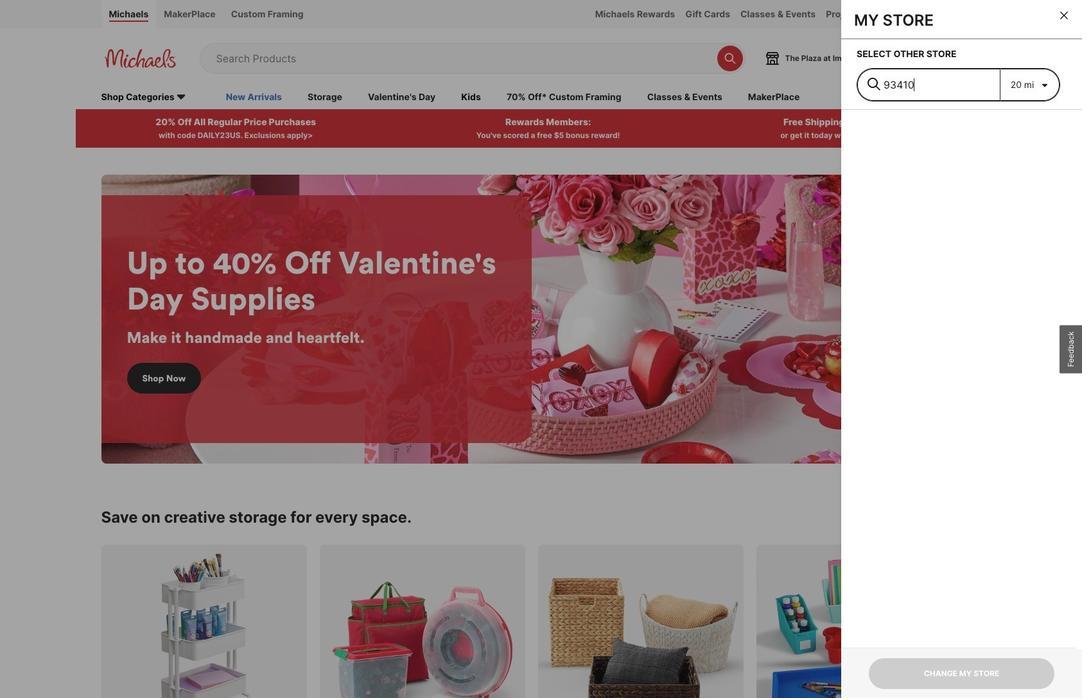 Task type: locate. For each thing, give the bounding box(es) containing it.
holiday storage containers image
[[320, 545, 525, 699]]

dialog
[[842, 0, 1083, 699]]

search button image
[[724, 52, 737, 65]]

close image
[[1061, 12, 1069, 19]]

three water hyacinth baskets in white, brown and tan image
[[538, 545, 744, 699]]

Search Input field
[[216, 44, 711, 73]]



Task type: vqa. For each thing, say whether or not it's contained in the screenshot.
code within 30% Off All regular price purchases with code 30ERFEBMIK
no



Task type: describe. For each thing, give the bounding box(es) containing it.
table of valentines day decor image
[[101, 175, 975, 464]]

Enter city, state, zip field
[[858, 69, 1001, 101]]

white rolling cart with art supplies image
[[101, 545, 307, 699]]

colorful plastic storage bins image
[[757, 545, 962, 699]]



